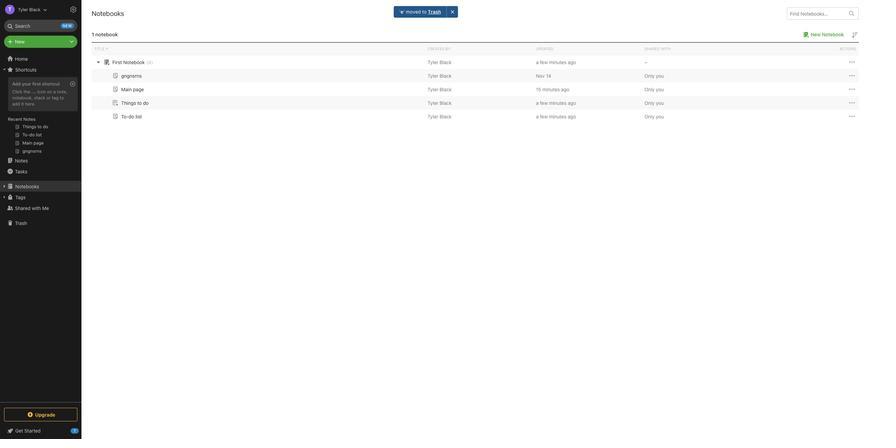 Task type: locate. For each thing, give the bounding box(es) containing it.
a for things to do row
[[536, 100, 539, 106]]

more actions image for to
[[848, 99, 856, 107]]

row group
[[92, 55, 859, 123]]

2 only from the top
[[645, 86, 655, 92]]

1 vertical spatial few
[[540, 100, 548, 106]]

notes up tasks
[[15, 158, 28, 163]]

tags
[[15, 194, 26, 200]]

tyler inside main page row
[[428, 86, 438, 92]]

14
[[546, 73, 551, 79]]

you
[[656, 73, 664, 79], [656, 86, 664, 92], [656, 100, 664, 106], [656, 114, 664, 119]]

notebook for new
[[822, 32, 844, 37]]

2 horizontal spatial to
[[422, 9, 427, 15]]

0 vertical spatial trash
[[428, 9, 441, 15]]

do left list
[[129, 114, 134, 119]]

group
[[0, 75, 81, 158]]

tyler inside first notebook row
[[428, 59, 438, 65]]

first notebook row
[[92, 55, 859, 69]]

1 horizontal spatial do
[[143, 100, 149, 106]]

3 only from the top
[[645, 100, 655, 106]]

title button
[[92, 43, 425, 55]]

more actions image inside things to do row
[[848, 99, 856, 107]]

tree
[[0, 53, 81, 402]]

shortcuts
[[15, 67, 37, 72]]

notebook
[[822, 32, 844, 37], [123, 59, 145, 65]]

notebook left (
[[123, 59, 145, 65]]

1 more actions image from the top
[[848, 58, 856, 66]]

more actions field inside things to do row
[[848, 99, 856, 107]]

trash
[[428, 9, 441, 15], [15, 220, 27, 226]]

ago inside main page row
[[561, 86, 569, 92]]

new up home at the left top of page
[[15, 39, 25, 44]]

0 vertical spatial few
[[540, 59, 548, 65]]

new search field
[[9, 20, 74, 32]]

tyler inside things to do row
[[428, 100, 438, 106]]

1 vertical spatial notebook
[[123, 59, 145, 65]]

trash link down shared with me link
[[0, 218, 81, 229]]

tyler black inside first notebook row
[[428, 59, 452, 65]]

few inside things to do row
[[540, 100, 548, 106]]

0 horizontal spatial do
[[129, 114, 134, 119]]

1 vertical spatial notebooks
[[15, 184, 39, 189]]

3 few from the top
[[540, 114, 548, 119]]

0 vertical spatial new
[[811, 32, 821, 37]]

tyler inside to-do list row
[[428, 114, 438, 119]]

4 more actions field from the top
[[848, 99, 856, 107]]

0 vertical spatial a few minutes ago
[[536, 59, 576, 65]]

1 horizontal spatial to
[[137, 100, 142, 106]]

only you
[[645, 73, 664, 79], [645, 86, 664, 92], [645, 100, 664, 106], [645, 114, 664, 119]]

1 you from the top
[[656, 73, 664, 79]]

0 vertical spatial do
[[143, 100, 149, 106]]

started
[[24, 428, 41, 434]]

tyler for to-do list
[[428, 114, 438, 119]]

you inside things to do row
[[656, 100, 664, 106]]

click to collapse image
[[79, 427, 84, 435]]

you inside gngnsrns row
[[656, 73, 664, 79]]

created
[[428, 47, 445, 51]]

2 more actions field from the top
[[848, 72, 856, 80]]

upgrade button
[[4, 408, 77, 422]]

main
[[121, 86, 132, 92]]

title
[[94, 47, 105, 51]]

to right things
[[137, 100, 142, 106]]

More actions field
[[848, 58, 856, 66], [848, 72, 856, 80], [848, 85, 856, 93], [848, 99, 856, 107], [848, 112, 856, 121]]

tyler black
[[18, 7, 41, 12], [428, 59, 452, 65], [428, 73, 452, 79], [428, 86, 452, 92], [428, 100, 452, 106], [428, 114, 452, 119]]

with
[[661, 47, 671, 51]]

minutes inside to-do list row
[[549, 114, 567, 119]]

things to do row
[[92, 96, 859, 110]]

tyler black inside gngnsrns row
[[428, 73, 452, 79]]

gngnsrns
[[121, 73, 142, 79]]

notebooks
[[92, 10, 124, 17], [15, 184, 39, 189]]

tyler inside gngnsrns row
[[428, 73, 438, 79]]

a inside first notebook row
[[536, 59, 539, 65]]

the
[[24, 89, 30, 94]]

)
[[151, 59, 153, 65]]

few inside to-do list row
[[540, 114, 548, 119]]

black inside main page row
[[440, 86, 452, 92]]

trash link right moved on the left
[[428, 9, 441, 15]]

things to do button
[[111, 99, 149, 107]]

3 more actions image from the top
[[848, 85, 856, 93]]

to
[[422, 9, 427, 15], [60, 95, 64, 100], [137, 100, 142, 106]]

a
[[536, 59, 539, 65], [53, 89, 56, 94], [536, 100, 539, 106], [536, 114, 539, 119]]

tyler black for gngnsrns
[[428, 73, 452, 79]]

black inside things to do row
[[440, 100, 452, 106]]

ago inside to-do list row
[[568, 114, 576, 119]]

2 ' from the left
[[403, 9, 405, 15]]

expand tags image
[[2, 195, 7, 200]]

1 horizontal spatial notebook
[[822, 32, 844, 37]]

only inside to-do list row
[[645, 114, 655, 119]]

to-do list button
[[111, 112, 142, 121]]

0 vertical spatial notebooks
[[92, 10, 124, 17]]

on
[[47, 89, 52, 94]]

notebook up actions
[[822, 32, 844, 37]]

list
[[136, 114, 142, 119]]

4 more actions image from the top
[[848, 99, 856, 107]]

things to do
[[121, 100, 149, 106]]

do
[[143, 100, 149, 106], [129, 114, 134, 119]]

to inside icon on a note, notebook, stack or tag to add it here.
[[60, 95, 64, 100]]

only you inside to-do list row
[[645, 114, 664, 119]]

new inside popup button
[[15, 39, 25, 44]]

created by button
[[425, 43, 534, 55]]

tyler
[[18, 7, 28, 12], [428, 59, 438, 65], [428, 73, 438, 79], [428, 86, 438, 92], [428, 100, 438, 106], [428, 114, 438, 119]]

more actions field inside to-do list row
[[848, 112, 856, 121]]

0 vertical spatial notebook
[[822, 32, 844, 37]]

few for to-do list
[[540, 114, 548, 119]]

(
[[146, 59, 148, 65]]

1 vertical spatial do
[[129, 114, 134, 119]]

notebooks up the tags
[[15, 184, 39, 189]]

few
[[540, 59, 548, 65], [540, 100, 548, 106], [540, 114, 548, 119]]

minutes
[[549, 59, 567, 65], [543, 86, 560, 92], [549, 100, 567, 106], [549, 114, 567, 119]]

upgrade
[[35, 412, 55, 418]]

notebook inside row
[[123, 59, 145, 65]]

you inside to-do list row
[[656, 114, 664, 119]]

main page 2 element
[[121, 86, 144, 92]]

tyler for main page
[[428, 86, 438, 92]]

stack
[[34, 95, 45, 100]]

more actions image
[[848, 58, 856, 66], [848, 72, 856, 80], [848, 85, 856, 93], [848, 99, 856, 107], [848, 112, 856, 121]]

4 only from the top
[[645, 114, 655, 119]]

0 horizontal spatial trash
[[15, 220, 27, 226]]

recent notes
[[8, 116, 36, 122]]

2 more actions image from the top
[[848, 72, 856, 80]]

shared
[[15, 205, 30, 211]]

0 horizontal spatial notebook
[[123, 59, 145, 65]]

you for to
[[656, 100, 664, 106]]

to-do list row
[[92, 110, 859, 123]]

black inside field
[[29, 7, 41, 12]]

tyler black inside to-do list row
[[428, 114, 452, 119]]

0 horizontal spatial '
[[399, 9, 401, 15]]

ago for more actions field in the to-do list row
[[568, 114, 576, 119]]

updated
[[536, 47, 554, 51]]

things
[[121, 100, 136, 106]]

tyler black inside main page row
[[428, 86, 452, 92]]

notebooks up notebook
[[92, 10, 124, 17]]

only you inside main page row
[[645, 86, 664, 92]]

a few minutes ago inside to-do list row
[[536, 114, 576, 119]]

notebook
[[95, 31, 118, 37]]

trash right moved on the left
[[428, 9, 441, 15]]

settings image
[[69, 5, 77, 14]]

Help and Learning task checklist field
[[0, 426, 81, 437]]

tasks button
[[0, 166, 81, 177]]

4
[[148, 59, 151, 65]]

notes right recent
[[23, 116, 36, 122]]

expand notebooks image
[[2, 184, 7, 189]]

'
[[399, 9, 401, 15], [403, 9, 405, 15]]

1 horizontal spatial '
[[403, 9, 405, 15]]

do inside things to do button
[[143, 100, 149, 106]]

tyler for gngnsrns
[[428, 73, 438, 79]]

a few minutes ago
[[536, 59, 576, 65], [536, 100, 576, 106], [536, 114, 576, 119]]

notes link
[[0, 155, 81, 166]]

only inside main page row
[[645, 86, 655, 92]]

black inside to-do list row
[[440, 114, 452, 119]]

3 you from the top
[[656, 100, 664, 106]]

to-
[[121, 114, 129, 119]]

only
[[645, 73, 655, 79], [645, 86, 655, 92], [645, 100, 655, 106], [645, 114, 655, 119]]

ago
[[568, 59, 576, 65], [561, 86, 569, 92], [568, 100, 576, 106], [568, 114, 576, 119]]

2 vertical spatial a few minutes ago
[[536, 114, 576, 119]]

1 only from the top
[[645, 73, 655, 79]]

4 only you from the top
[[645, 114, 664, 119]]

notebook inside button
[[822, 32, 844, 37]]

minutes for things to do row
[[549, 100, 567, 106]]

more actions image for page
[[848, 85, 856, 93]]

a few minutes ago inside things to do row
[[536, 100, 576, 106]]

tyler black inside things to do row
[[428, 100, 452, 106]]

nov 14
[[536, 73, 551, 79]]

to down note,
[[60, 95, 64, 100]]

only you for page
[[645, 86, 664, 92]]

tags button
[[0, 192, 81, 203]]

a inside to-do list row
[[536, 114, 539, 119]]

new inside button
[[811, 32, 821, 37]]

4 you from the top
[[656, 114, 664, 119]]

2 a few minutes ago from the top
[[536, 100, 576, 106]]

1 horizontal spatial new
[[811, 32, 821, 37]]

notes
[[23, 116, 36, 122], [15, 158, 28, 163]]

3 a few minutes ago from the top
[[536, 114, 576, 119]]

1 vertical spatial new
[[15, 39, 25, 44]]

more actions image inside main page row
[[848, 85, 856, 93]]

black inside gngnsrns row
[[440, 73, 452, 79]]

e
[[401, 9, 403, 15]]

0 horizontal spatial new
[[15, 39, 25, 44]]

new
[[811, 32, 821, 37], [15, 39, 25, 44]]

a for first notebook row
[[536, 59, 539, 65]]

trash down shared
[[15, 220, 27, 226]]

3 more actions field from the top
[[848, 85, 856, 93]]

more actions field inside main page row
[[848, 85, 856, 93]]

row group inside notebooks element
[[92, 55, 859, 123]]

5 more actions field from the top
[[848, 112, 856, 121]]

1 only you from the top
[[645, 73, 664, 79]]

more actions image inside to-do list row
[[848, 112, 856, 121]]

tyler black for main page
[[428, 86, 452, 92]]

a inside things to do row
[[536, 100, 539, 106]]

you for do
[[656, 114, 664, 119]]

trash link
[[428, 9, 441, 15], [0, 218, 81, 229]]

a inside icon on a note, notebook, stack or tag to add it here.
[[53, 89, 56, 94]]

1 vertical spatial trash link
[[0, 218, 81, 229]]

1 few from the top
[[540, 59, 548, 65]]

1 notebook
[[92, 31, 118, 37]]

do inside to-do list button
[[129, 114, 134, 119]]

3 only you from the top
[[645, 100, 664, 106]]

2 vertical spatial few
[[540, 114, 548, 119]]

a few minutes ago for things to do
[[536, 100, 576, 106]]

ago inside things to do row
[[568, 100, 576, 106]]

1
[[92, 31, 94, 37]]

first notebook ( 4 )
[[112, 59, 153, 65]]

ago inside first notebook row
[[568, 59, 576, 65]]

0 horizontal spatial to
[[60, 95, 64, 100]]

to-do list 4 element
[[121, 114, 142, 119]]

home link
[[0, 53, 81, 64]]

1 horizontal spatial trash link
[[428, 9, 441, 15]]

tasks
[[15, 169, 27, 174]]

minutes for first notebook row
[[549, 59, 567, 65]]

to right moved on the left
[[422, 9, 427, 15]]

by
[[446, 47, 451, 51]]

minutes inside things to do row
[[549, 100, 567, 106]]

1 vertical spatial a few minutes ago
[[536, 100, 576, 106]]

gngnsrns 1 element
[[121, 73, 142, 79]]

2 few from the top
[[540, 100, 548, 106]]

only you inside things to do row
[[645, 100, 664, 106]]

1 vertical spatial trash
[[15, 220, 27, 226]]

you inside main page row
[[656, 86, 664, 92]]

0 vertical spatial trash link
[[428, 9, 441, 15]]

icon on a note, notebook, stack or tag to add it here.
[[12, 89, 67, 107]]

do down 'page'
[[143, 100, 149, 106]]

only inside things to do row
[[645, 100, 655, 106]]

1 more actions field from the top
[[848, 58, 856, 66]]

...
[[31, 89, 36, 94]]

row group containing first notebook
[[92, 55, 859, 123]]

click
[[12, 89, 22, 94]]

main page row
[[92, 83, 859, 96]]

2 you from the top
[[656, 86, 664, 92]]

ago for more actions field inside first notebook row
[[568, 59, 576, 65]]

minutes inside first notebook row
[[549, 59, 567, 65]]

2 only you from the top
[[645, 86, 664, 92]]

5 more actions image from the top
[[848, 112, 856, 121]]

new notebook
[[811, 32, 844, 37]]

minutes inside main page row
[[543, 86, 560, 92]]

notebooks element
[[81, 0, 869, 439]]

notebook for first
[[123, 59, 145, 65]]

1 a few minutes ago from the top
[[536, 59, 576, 65]]

new up actions button
[[811, 32, 821, 37]]



Task type: vqa. For each thing, say whether or not it's contained in the screenshot.


Task type: describe. For each thing, give the bounding box(es) containing it.
home
[[15, 56, 28, 62]]

it
[[21, 101, 24, 107]]

icon
[[37, 89, 46, 94]]

notebooks link
[[0, 181, 81, 192]]

new for new notebook
[[811, 32, 821, 37]]

a few minutes ago inside first notebook row
[[536, 59, 576, 65]]

a for to-do list row
[[536, 114, 539, 119]]

only inside gngnsrns row
[[645, 73, 655, 79]]

0 horizontal spatial notebooks
[[15, 184, 39, 189]]

updated button
[[534, 43, 642, 55]]

new for new
[[15, 39, 25, 44]]

main page button
[[111, 85, 144, 93]]

things to do 3 element
[[121, 100, 149, 106]]

shared with
[[645, 47, 671, 51]]

more actions field inside first notebook row
[[848, 58, 856, 66]]

gngnsrns button
[[111, 72, 142, 80]]

only for page
[[645, 86, 655, 92]]

few inside first notebook row
[[540, 59, 548, 65]]

0 horizontal spatial trash link
[[0, 218, 81, 229]]

1 horizontal spatial notebooks
[[92, 10, 124, 17]]

more actions image inside first notebook row
[[848, 58, 856, 66]]

tyler black inside tyler black field
[[18, 7, 41, 12]]

tyler black for to-do list
[[428, 114, 452, 119]]

15 minutes ago
[[536, 86, 569, 92]]

minutes for to-do list row
[[549, 114, 567, 119]]

black inside first notebook row
[[440, 59, 452, 65]]

you for page
[[656, 86, 664, 92]]

add
[[12, 101, 20, 107]]

Search text field
[[9, 20, 73, 32]]

arrow image
[[94, 58, 103, 66]]

get
[[15, 428, 23, 434]]

Find Notebooks… text field
[[787, 8, 845, 19]]

actions button
[[751, 43, 859, 55]]

group containing add your first shortcut
[[0, 75, 81, 158]]

gngnsrns row
[[92, 69, 859, 83]]

notebook,
[[12, 95, 33, 100]]

only you for to
[[645, 100, 664, 106]]

created by
[[428, 47, 451, 51]]

me
[[42, 205, 49, 211]]

more actions field for to
[[848, 99, 856, 107]]

only for to
[[645, 100, 655, 106]]

main page
[[121, 86, 144, 92]]

tyler for things to do
[[428, 100, 438, 106]]

page
[[133, 86, 144, 92]]

first
[[32, 81, 41, 87]]

black for things to do
[[440, 100, 452, 106]]

tree containing home
[[0, 53, 81, 402]]

shared
[[645, 47, 660, 51]]

with
[[32, 205, 41, 211]]

new
[[63, 23, 72, 28]]

7
[[74, 429, 76, 433]]

first
[[112, 59, 122, 65]]

1 vertical spatial notes
[[15, 158, 28, 163]]

only you inside gngnsrns row
[[645, 73, 664, 79]]

add your first shortcut
[[12, 81, 60, 87]]

0 vertical spatial notes
[[23, 116, 36, 122]]

shared with button
[[642, 43, 751, 55]]

note,
[[57, 89, 67, 94]]

tag
[[52, 95, 59, 100]]

few for things to do
[[540, 100, 548, 106]]

a few minutes ago for to-do list
[[536, 114, 576, 119]]

1 ' from the left
[[399, 9, 401, 15]]

add
[[12, 81, 21, 87]]

only for do
[[645, 114, 655, 119]]

recent
[[8, 116, 22, 122]]

tyler inside tyler black field
[[18, 7, 28, 12]]

more actions image inside gngnsrns row
[[848, 72, 856, 80]]

' e ' moved to trash
[[399, 9, 441, 15]]

to-do list
[[121, 114, 142, 119]]

your
[[22, 81, 31, 87]]

here.
[[25, 101, 36, 107]]

tyler black for things to do
[[428, 100, 452, 106]]

ago for more actions field within things to do row
[[568, 100, 576, 106]]

1 horizontal spatial trash
[[428, 9, 441, 15]]

click the ...
[[12, 89, 36, 94]]

nov
[[536, 73, 545, 79]]

more actions image for do
[[848, 112, 856, 121]]

shortcuts button
[[0, 64, 81, 75]]

shared with me
[[15, 205, 49, 211]]

Account field
[[0, 3, 47, 16]]

actions
[[840, 47, 856, 51]]

only you for do
[[645, 114, 664, 119]]

new notebook button
[[801, 31, 844, 39]]

new button
[[4, 36, 77, 48]]

15
[[536, 86, 541, 92]]

shortcut
[[42, 81, 60, 87]]

sort options image
[[851, 31, 859, 39]]

or
[[46, 95, 51, 100]]

–
[[645, 59, 647, 65]]

black for to-do list
[[440, 114, 452, 119]]

moved
[[406, 9, 421, 15]]

Sort field
[[851, 31, 859, 39]]

to inside button
[[137, 100, 142, 106]]

shared with me link
[[0, 203, 81, 214]]

black for main page
[[440, 86, 452, 92]]

get started
[[15, 428, 41, 434]]

more actions field inside gngnsrns row
[[848, 72, 856, 80]]

more actions field for do
[[848, 112, 856, 121]]

black for gngnsrns
[[440, 73, 452, 79]]

more actions field for page
[[848, 85, 856, 93]]



